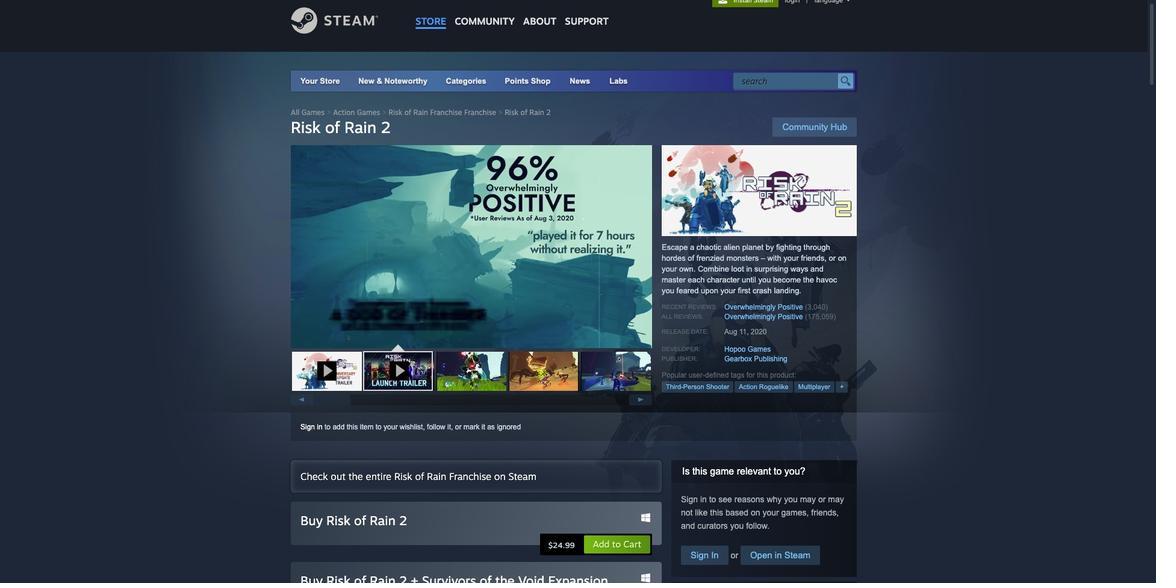 Task type: vqa. For each thing, say whether or not it's contained in the screenshot.
Steam Next Fest
no



Task type: describe. For each thing, give the bounding box(es) containing it.
item
[[360, 423, 374, 431]]

hub
[[831, 122, 848, 132]]

action roguelike
[[739, 383, 789, 390]]

for
[[747, 371, 755, 380]]

1 horizontal spatial 2
[[399, 513, 407, 528]]

you up the "crash"
[[759, 275, 771, 284]]

you down master
[[662, 286, 675, 295]]

popular user-defined tags for this product:
[[662, 371, 797, 380]]

new & noteworthy link
[[359, 77, 428, 86]]

&
[[377, 77, 382, 86]]

your store
[[301, 77, 340, 86]]

recent reviews:
[[662, 304, 718, 310]]

shop
[[531, 77, 551, 86]]

community hub link
[[773, 117, 857, 137]]

planet
[[743, 243, 764, 252]]

check
[[301, 471, 328, 483]]

store link
[[411, 0, 451, 33]]

sign for sign in to add this item to your wishlist, follow it, or mark it as ignored
[[301, 423, 315, 431]]

not
[[681, 508, 693, 518]]

person
[[684, 383, 705, 390]]

escape a chaotic alien planet by fighting through hordes of frenzied monsters – with your friends, or on your own. combine loot in surprising ways and master each character until you become the havoc you feared upon your first crash landing.
[[662, 243, 847, 295]]

overwhelmingly positive (175,059)
[[725, 313, 836, 321]]

gearbox publishing link
[[725, 355, 788, 363]]

of down action games "link" on the left
[[325, 117, 340, 137]]

sign in to see reasons why you may or may not like this based on your games, friends, and curators you follow.
[[681, 495, 845, 531]]

wishlist,
[[400, 423, 425, 431]]

third-person shooter link
[[662, 381, 734, 393]]

to left you?
[[774, 466, 782, 477]]

games,
[[782, 508, 809, 518]]

rain down follow
[[427, 471, 447, 483]]

store
[[416, 15, 447, 27]]

like
[[695, 508, 708, 518]]

recent
[[662, 304, 687, 310]]

risk of rain 2 link
[[505, 108, 551, 117]]

+
[[840, 383, 844, 390]]

by
[[766, 243, 774, 252]]

all games link
[[291, 108, 325, 117]]

1 horizontal spatial games
[[357, 108, 380, 117]]

until
[[742, 275, 757, 284]]

0 horizontal spatial action
[[333, 108, 355, 117]]

escape
[[662, 243, 688, 252]]

overwhelmingly for overwhelmingly positive (175,059)
[[725, 313, 776, 321]]

follow
[[427, 423, 446, 431]]

points
[[505, 77, 529, 86]]

loot
[[732, 264, 744, 274]]

labs link
[[600, 70, 638, 92]]

this inside 'sign in to see reasons why you may or may not like this based on your games, friends, and curators you follow.'
[[710, 508, 724, 518]]

to right item
[[376, 423, 382, 431]]

you?
[[785, 466, 806, 477]]

product:
[[771, 371, 797, 380]]

games for hopoo
[[748, 345, 771, 354]]

community link
[[451, 0, 519, 33]]

user-
[[689, 371, 705, 380]]

roguelike
[[760, 383, 789, 390]]

tags
[[731, 371, 745, 380]]

1 vertical spatial 2
[[381, 117, 391, 137]]

it
[[482, 423, 485, 431]]

mark
[[464, 423, 480, 431]]

fighting
[[777, 243, 802, 252]]

games for all
[[302, 108, 325, 117]]

1 may from the left
[[800, 495, 816, 504]]

you down the based
[[731, 521, 744, 531]]

franchise down categories link
[[430, 108, 462, 117]]

publisher:
[[662, 355, 698, 362]]

friends, inside escape a chaotic alien planet by fighting through hordes of frenzied monsters – with your friends, or on your own. combine loot in surprising ways and master each character until you become the havoc you feared upon your first crash landing.
[[801, 254, 827, 263]]

new
[[359, 77, 375, 86]]

as
[[487, 423, 495, 431]]

shooter
[[706, 383, 730, 390]]

all games > action games > risk of rain franchise franchise > risk of rain 2
[[291, 108, 551, 117]]

gearbox publishing
[[725, 355, 788, 363]]

franchise down the mark
[[449, 471, 492, 483]]

news link
[[560, 70, 600, 92]]

link to the steam homepage image
[[291, 7, 397, 34]]

all for all reviews:
[[662, 313, 673, 320]]

in for sign in to add this item to your wishlist, follow it, or mark it as ignored
[[317, 423, 323, 431]]

open in steam
[[751, 550, 811, 560]]

developer:
[[662, 346, 701, 352]]

multiplayer
[[799, 383, 831, 390]]

reasons
[[735, 495, 765, 504]]

monsters
[[727, 254, 759, 263]]

hopoo
[[725, 345, 746, 354]]

risk of rain 2
[[291, 117, 391, 137]]

points shop
[[505, 77, 551, 86]]

aug
[[725, 328, 738, 336]]

release
[[662, 328, 690, 335]]

all for all games > action games > risk of rain franchise franchise > risk of rain 2
[[291, 108, 300, 117]]

publishing
[[754, 355, 788, 363]]

entire
[[366, 471, 392, 483]]

this right 'add'
[[347, 423, 358, 431]]

alien
[[724, 243, 740, 252]]

2 horizontal spatial 2
[[547, 108, 551, 117]]

action roguelike link
[[735, 381, 793, 393]]

categories link
[[446, 77, 487, 86]]

(175,059)
[[806, 313, 836, 321]]

is
[[683, 466, 690, 477]]

sign in link
[[301, 423, 323, 431]]

account menu navigation
[[713, 0, 857, 7]]

$24.99
[[549, 540, 575, 550]]

and inside 'sign in to see reasons why you may or may not like this based on your games, friends, and curators you follow.'
[[681, 521, 695, 531]]

to inside 'sign in to see reasons why you may or may not like this based on your games, friends, and curators you follow.'
[[709, 495, 717, 504]]

noteworthy
[[385, 77, 428, 86]]

global menu navigation
[[411, 0, 613, 33]]



Task type: locate. For each thing, give the bounding box(es) containing it.
1 vertical spatial on
[[494, 471, 506, 483]]

positive
[[778, 303, 803, 311], [778, 313, 803, 321]]

1 vertical spatial steam
[[785, 550, 811, 560]]

1 positive from the top
[[778, 303, 803, 311]]

sign inside 'sign in to see reasons why you may or may not like this based on your games, friends, and curators you follow.'
[[681, 495, 698, 504]]

0 vertical spatial action
[[333, 108, 355, 117]]

sign left 'add'
[[301, 423, 315, 431]]

become
[[774, 275, 801, 284]]

risk right entire
[[394, 471, 412, 483]]

2 overwhelmingly from the top
[[725, 313, 776, 321]]

character
[[707, 275, 740, 284]]

community
[[455, 15, 515, 27]]

overwhelmingly
[[725, 303, 776, 311], [725, 313, 776, 321]]

the inside escape a chaotic alien planet by fighting through hordes of frenzied monsters – with your friends, or on your own. combine loot in surprising ways and master each character until you become the havoc you feared upon your first crash landing.
[[804, 275, 814, 284]]

overwhelmingly down first
[[725, 303, 776, 311]]

your
[[301, 77, 318, 86]]

rain down shop
[[530, 108, 544, 117]]

the down ways
[[804, 275, 814, 284]]

1 vertical spatial all
[[662, 313, 673, 320]]

or inside 'sign in to see reasons why you may or may not like this based on your games, friends, and curators you follow.'
[[819, 495, 826, 504]]

> left risk of rain 2 link at top left
[[499, 108, 503, 117]]

master
[[662, 275, 686, 284]]

all reviews:
[[662, 313, 704, 320]]

1 horizontal spatial >
[[382, 108, 387, 117]]

in right open on the right of the page
[[775, 550, 782, 560]]

2 > from the left
[[382, 108, 387, 117]]

1 horizontal spatial steam
[[785, 550, 811, 560]]

0 vertical spatial reviews:
[[688, 304, 718, 310]]

and down 'not'
[[681, 521, 695, 531]]

2 horizontal spatial on
[[838, 254, 847, 263]]

1 horizontal spatial the
[[804, 275, 814, 284]]

1 horizontal spatial action
[[739, 383, 758, 390]]

crash
[[753, 286, 772, 295]]

action up risk of rain 2
[[333, 108, 355, 117]]

–
[[761, 254, 766, 263]]

the right out
[[349, 471, 363, 483]]

curators
[[698, 521, 728, 531]]

0 vertical spatial sign
[[301, 423, 315, 431]]

add to cart
[[593, 539, 642, 550]]

reviews: for overwhelmingly positive (3,040)
[[688, 304, 718, 310]]

of down the a
[[688, 254, 695, 263]]

0 vertical spatial steam
[[509, 471, 537, 483]]

1 vertical spatial overwhelmingly
[[725, 313, 776, 321]]

a
[[690, 243, 695, 252]]

friends, down the through
[[801, 254, 827, 263]]

0 vertical spatial overwhelmingly
[[725, 303, 776, 311]]

2 may from the left
[[829, 495, 845, 504]]

landing.
[[774, 286, 802, 295]]

this
[[757, 371, 769, 380], [347, 423, 358, 431], [693, 466, 708, 477], [710, 508, 724, 518]]

None search field
[[733, 72, 855, 90]]

with
[[768, 254, 782, 263]]

see
[[719, 495, 732, 504]]

aug 11, 2020
[[725, 328, 767, 336]]

risk of rain franchise franchise link
[[389, 108, 496, 117]]

positive for (175,059)
[[778, 313, 803, 321]]

0 vertical spatial friends,
[[801, 254, 827, 263]]

in
[[747, 264, 753, 274], [317, 423, 323, 431], [701, 495, 707, 504], [775, 550, 782, 560]]

ways
[[791, 264, 809, 274]]

>
[[327, 108, 331, 117], [382, 108, 387, 117], [499, 108, 503, 117]]

combine
[[698, 264, 730, 274]]

2 horizontal spatial games
[[748, 345, 771, 354]]

of down entire
[[354, 513, 366, 528]]

reviews:
[[688, 304, 718, 310], [674, 313, 704, 320]]

positive up overwhelmingly positive (175,059)
[[778, 303, 803, 311]]

1 horizontal spatial all
[[662, 313, 673, 320]]

reviews: down the upon
[[688, 304, 718, 310]]

1 vertical spatial friends,
[[812, 508, 839, 518]]

0 horizontal spatial 2
[[381, 117, 391, 137]]

on inside escape a chaotic alien planet by fighting through hordes of frenzied monsters – with your friends, or on your own. combine loot in surprising ways and master each character until you become the havoc you feared upon your first crash landing.
[[838, 254, 847, 263]]

steam right open on the right of the page
[[785, 550, 811, 560]]

11,
[[740, 328, 749, 336]]

third-person shooter
[[666, 383, 730, 390]]

risk down points
[[505, 108, 519, 117]]

gearbox
[[725, 355, 752, 363]]

> up risk of rain 2
[[327, 108, 331, 117]]

action
[[333, 108, 355, 117], [739, 383, 758, 390]]

games up risk of rain 2
[[302, 108, 325, 117]]

about link
[[519, 0, 561, 30]]

and
[[811, 264, 824, 274], [681, 521, 695, 531]]

0 horizontal spatial steam
[[509, 471, 537, 483]]

defined
[[705, 371, 729, 380]]

search search field
[[742, 73, 836, 89]]

check out the entire risk of rain franchise on steam link
[[291, 460, 662, 493]]

steam inside check out the entire risk of rain franchise on steam link
[[509, 471, 537, 483]]

or right in
[[729, 551, 741, 560]]

rain down entire
[[370, 513, 396, 528]]

community hub
[[783, 122, 848, 132]]

in up until
[[747, 264, 753, 274]]

all
[[291, 108, 300, 117], [662, 313, 673, 320]]

rain down action games "link" on the left
[[345, 117, 377, 137]]

add to cart link
[[584, 535, 651, 554]]

games down new
[[357, 108, 380, 117]]

or
[[829, 254, 836, 263], [455, 423, 462, 431], [819, 495, 826, 504], [729, 551, 741, 560]]

in inside 'sign in to see reasons why you may or may not like this based on your games, friends, and curators you follow.'
[[701, 495, 707, 504]]

1 > from the left
[[327, 108, 331, 117]]

action inside "link"
[[739, 383, 758, 390]]

1 overwhelmingly from the top
[[725, 303, 776, 311]]

0 vertical spatial and
[[811, 264, 824, 274]]

your down why on the bottom of page
[[763, 508, 779, 518]]

store
[[320, 77, 340, 86]]

your
[[784, 254, 799, 263], [662, 264, 677, 274], [721, 286, 736, 295], [384, 423, 398, 431], [763, 508, 779, 518]]

popular
[[662, 371, 687, 380]]

1 vertical spatial positive
[[778, 313, 803, 321]]

in for sign in to see reasons why you may or may not like this based on your games, friends, and curators you follow.
[[701, 495, 707, 504]]

of inside escape a chaotic alien planet by fighting through hordes of frenzied monsters – with your friends, or on your own. combine loot in surprising ways and master each character until you become the havoc you feared upon your first crash landing.
[[688, 254, 695, 263]]

overwhelmingly up aug 11, 2020
[[725, 313, 776, 321]]

this up action roguelike
[[757, 371, 769, 380]]

0 horizontal spatial and
[[681, 521, 695, 531]]

in inside escape a chaotic alien planet by fighting through hordes of frenzied monsters – with your friends, or on your own. combine loot in surprising ways and master each character until you become the havoc you feared upon your first crash landing.
[[747, 264, 753, 274]]

2 vertical spatial on
[[751, 508, 761, 518]]

0 horizontal spatial >
[[327, 108, 331, 117]]

positive down overwhelmingly positive (3,040)
[[778, 313, 803, 321]]

1 horizontal spatial on
[[751, 508, 761, 518]]

0 horizontal spatial may
[[800, 495, 816, 504]]

0 vertical spatial on
[[838, 254, 847, 263]]

open in steam link
[[741, 546, 821, 565]]

in for open in steam
[[775, 550, 782, 560]]

the
[[804, 275, 814, 284], [349, 471, 363, 483]]

feared
[[677, 286, 699, 295]]

your up master
[[662, 264, 677, 274]]

buy risk of rain 2
[[301, 513, 407, 528]]

this right is
[[693, 466, 708, 477]]

check out the entire risk of rain franchise on steam
[[301, 471, 537, 483]]

in up like
[[701, 495, 707, 504]]

each
[[688, 275, 705, 284]]

hopoo games link
[[725, 345, 771, 354]]

through
[[804, 243, 831, 252]]

overwhelmingly positive (3,040)
[[725, 303, 828, 311]]

2 vertical spatial 2
[[399, 513, 407, 528]]

this up curators
[[710, 508, 724, 518]]

frenzied
[[697, 254, 725, 263]]

1 vertical spatial the
[[349, 471, 363, 483]]

2 down check out the entire risk of rain franchise on steam at the left of the page
[[399, 513, 407, 528]]

add
[[593, 539, 610, 550]]

to right add at the bottom right of page
[[613, 539, 621, 550]]

sign in to add this item to your wishlist, follow it, or mark it as ignored
[[301, 423, 521, 431]]

your inside 'sign in to see reasons why you may or may not like this based on your games, friends, and curators you follow.'
[[763, 508, 779, 518]]

2 vertical spatial sign
[[691, 550, 709, 560]]

1 vertical spatial reviews:
[[674, 313, 704, 320]]

risk right buy
[[327, 513, 351, 528]]

out
[[331, 471, 346, 483]]

cart
[[624, 539, 642, 550]]

3 > from the left
[[499, 108, 503, 117]]

sign left in
[[691, 550, 709, 560]]

sign for sign in
[[691, 550, 709, 560]]

2 down all games > action games > risk of rain franchise franchise > risk of rain 2
[[381, 117, 391, 137]]

third-
[[666, 383, 684, 390]]

open
[[751, 550, 773, 560]]

in left 'add'
[[317, 423, 323, 431]]

franchise down categories
[[464, 108, 496, 117]]

steam inside open in steam link
[[785, 550, 811, 560]]

or inside escape a chaotic alien planet by fighting through hordes of frenzied monsters – with your friends, or on your own. combine loot in surprising ways and master each character until you become the havoc you feared upon your first crash landing.
[[829, 254, 836, 263]]

surprising
[[755, 264, 789, 274]]

risk down "all games" link at the top left of the page
[[291, 117, 321, 137]]

of down noteworthy at left top
[[405, 108, 411, 117]]

rain down noteworthy at left top
[[414, 108, 428, 117]]

on inside 'sign in to see reasons why you may or may not like this based on your games, friends, and curators you follow.'
[[751, 508, 761, 518]]

upon
[[701, 286, 719, 295]]

friends, right games,
[[812, 508, 839, 518]]

0 vertical spatial positive
[[778, 303, 803, 311]]

to left 'add'
[[325, 423, 331, 431]]

relevant
[[737, 466, 772, 477]]

your left wishlist,
[[384, 423, 398, 431]]

sign inside sign in link
[[691, 550, 709, 560]]

sign up 'not'
[[681, 495, 698, 504]]

and inside escape a chaotic alien planet by fighting through hordes of frenzied monsters – with your friends, or on your own. combine loot in surprising ways and master each character until you become the havoc you feared upon your first crash landing.
[[811, 264, 824, 274]]

or right why on the bottom of page
[[819, 495, 826, 504]]

new & noteworthy
[[359, 77, 428, 86]]

hordes
[[662, 254, 686, 263]]

1 horizontal spatial and
[[811, 264, 824, 274]]

or down the through
[[829, 254, 836, 263]]

news
[[570, 77, 591, 86]]

steam down the ignored
[[509, 471, 537, 483]]

0 horizontal spatial on
[[494, 471, 506, 483]]

1 vertical spatial action
[[739, 383, 758, 390]]

> right action games "link" on the left
[[382, 108, 387, 117]]

2 down shop
[[547, 108, 551, 117]]

friends,
[[801, 254, 827, 263], [812, 508, 839, 518]]

sign in
[[691, 550, 719, 560]]

0 horizontal spatial all
[[291, 108, 300, 117]]

your down 'fighting'
[[784, 254, 799, 263]]

games up gearbox publishing link
[[748, 345, 771, 354]]

0 horizontal spatial games
[[302, 108, 325, 117]]

0 vertical spatial the
[[804, 275, 814, 284]]

or right it,
[[455, 423, 462, 431]]

sign for sign in to see reasons why you may or may not like this based on your games, friends, and curators you follow.
[[681, 495, 698, 504]]

1 horizontal spatial may
[[829, 495, 845, 504]]

to left "see" at the bottom of the page
[[709, 495, 717, 504]]

of right entire
[[415, 471, 424, 483]]

overwhelmingly for overwhelmingly positive (3,040)
[[725, 303, 776, 311]]

you up games,
[[785, 495, 798, 504]]

2 horizontal spatial >
[[499, 108, 503, 117]]

0 vertical spatial all
[[291, 108, 300, 117]]

labs
[[610, 77, 628, 86]]

categories
[[446, 77, 487, 86]]

friends, inside 'sign in to see reasons why you may or may not like this based on your games, friends, and curators you follow.'
[[812, 508, 839, 518]]

risk down new & noteworthy "link"
[[389, 108, 403, 117]]

reviews: down recent reviews:
[[674, 313, 704, 320]]

0 vertical spatial 2
[[547, 108, 551, 117]]

release date:
[[662, 328, 709, 335]]

1 vertical spatial sign
[[681, 495, 698, 504]]

of down points shop
[[521, 108, 528, 117]]

is this game relevant to you?
[[683, 466, 806, 477]]

support
[[565, 15, 609, 27]]

games
[[302, 108, 325, 117], [357, 108, 380, 117], [748, 345, 771, 354]]

action down for
[[739, 383, 758, 390]]

positive for (3,040)
[[778, 303, 803, 311]]

rain
[[414, 108, 428, 117], [530, 108, 544, 117], [345, 117, 377, 137], [427, 471, 447, 483], [370, 513, 396, 528]]

2 positive from the top
[[778, 313, 803, 321]]

support link
[[561, 0, 613, 30]]

and up 'havoc'
[[811, 264, 824, 274]]

hopoo games
[[725, 345, 771, 354]]

your down character
[[721, 286, 736, 295]]

reviews: for overwhelmingly positive (175,059)
[[674, 313, 704, 320]]

1 vertical spatial and
[[681, 521, 695, 531]]

first
[[738, 286, 751, 295]]

0 horizontal spatial the
[[349, 471, 363, 483]]



